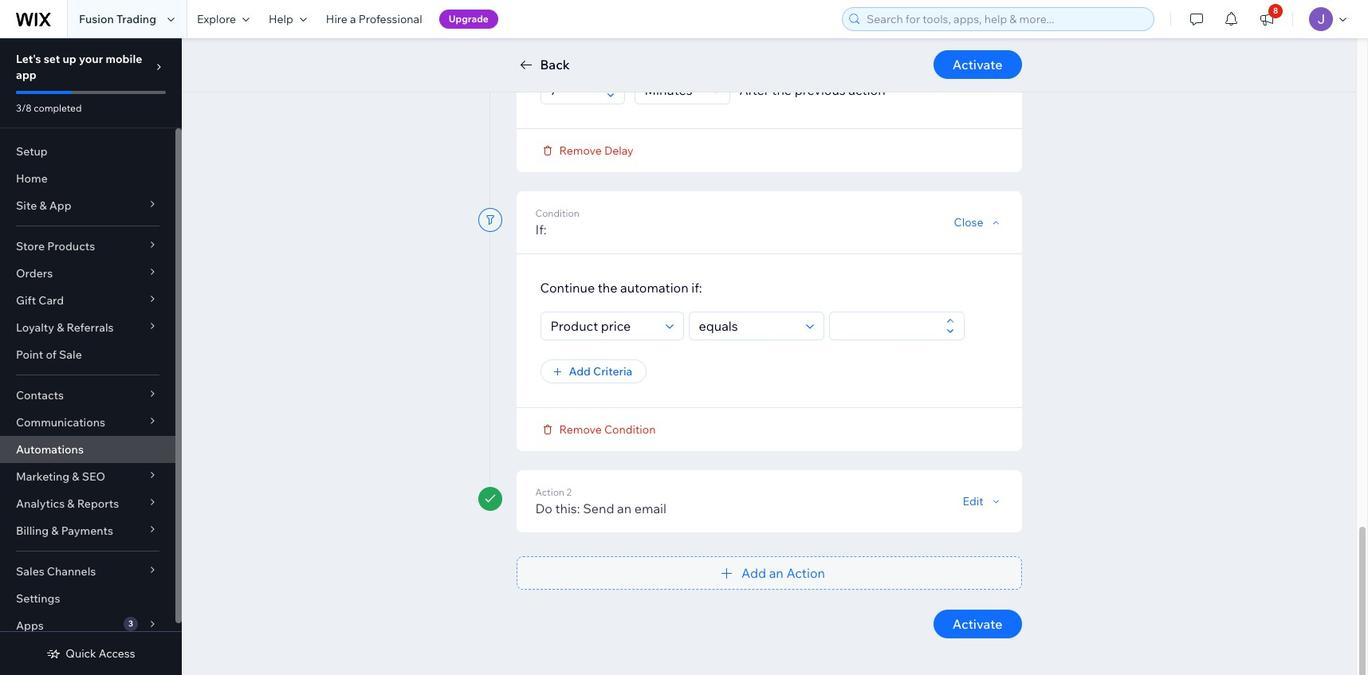 Task type: describe. For each thing, give the bounding box(es) containing it.
continue the automation if:
[[540, 279, 702, 295]]

settings link
[[0, 585, 175, 612]]

of
[[46, 348, 57, 362]]

loyalty & referrals button
[[0, 314, 175, 341]]

point
[[16, 348, 43, 362]]

trading
[[116, 12, 156, 26]]

store
[[16, 239, 45, 254]]

seo
[[82, 470, 105, 484]]

the for continue the automation if:
[[598, 279, 617, 295]]

completed
[[34, 102, 82, 114]]

card
[[39, 293, 64, 308]]

professional
[[359, 12, 422, 26]]

3/8
[[16, 102, 32, 114]]

set
[[44, 52, 60, 66]]

choose when to perform the following action
[[540, 43, 807, 59]]

contacts
[[16, 388, 64, 403]]

marketing & seo button
[[0, 463, 175, 490]]

3/8 completed
[[16, 102, 82, 114]]

an inside button
[[769, 565, 784, 581]]

choose
[[540, 43, 586, 59]]

analytics & reports button
[[0, 490, 175, 518]]

0 vertical spatial the
[[690, 43, 710, 59]]

remove for choose
[[559, 143, 602, 157]]

your
[[79, 52, 103, 66]]

after
[[740, 82, 769, 98]]

& for billing
[[51, 524, 59, 538]]

remove delay button
[[540, 143, 634, 157]]

1 activate button from the top
[[934, 50, 1022, 79]]

communications
[[16, 415, 105, 430]]

access
[[99, 647, 135, 661]]

back button
[[516, 55, 570, 74]]

loyalty
[[16, 321, 54, 335]]

send
[[583, 500, 614, 516]]

mobile
[[106, 52, 142, 66]]

referrals
[[67, 321, 114, 335]]

contacts button
[[0, 382, 175, 409]]

app
[[49, 199, 71, 213]]

perform
[[639, 43, 687, 59]]

action inside add an action button
[[787, 565, 825, 581]]

help button
[[259, 0, 316, 38]]

store products button
[[0, 233, 175, 260]]

when
[[589, 43, 621, 59]]

billing & payments
[[16, 524, 113, 538]]

action inside action 2 do this: send an email
[[535, 486, 564, 498]]

an inside action 2 do this: send an email
[[617, 500, 632, 516]]

email
[[635, 500, 667, 516]]

quick access
[[66, 647, 135, 661]]

apps
[[16, 619, 44, 633]]

remove for continue
[[559, 422, 602, 437]]

upgrade
[[449, 13, 489, 25]]

8 button
[[1250, 0, 1285, 38]]

2
[[567, 486, 572, 498]]

marketing & seo
[[16, 470, 105, 484]]

edit button
[[963, 494, 1003, 508]]

app
[[16, 68, 37, 82]]

let's
[[16, 52, 41, 66]]

billing & payments button
[[0, 518, 175, 545]]

action 2 do this: send an email
[[535, 486, 667, 516]]

gift
[[16, 293, 36, 308]]

gift card
[[16, 293, 64, 308]]

fusion trading
[[79, 12, 156, 26]]

orders
[[16, 266, 53, 281]]

hire a professional link
[[316, 0, 432, 38]]

billing
[[16, 524, 49, 538]]

remove condition
[[559, 422, 656, 437]]

hire
[[326, 12, 348, 26]]

a
[[350, 12, 356, 26]]

remove delay
[[559, 143, 634, 157]]

loyalty & referrals
[[16, 321, 114, 335]]

help
[[269, 12, 293, 26]]



Task type: locate. For each thing, give the bounding box(es) containing it.
add for add criteria
[[569, 364, 591, 378]]

2 remove from the top
[[559, 422, 602, 437]]

add an action button
[[516, 556, 1022, 590]]

0 horizontal spatial condition
[[535, 207, 579, 219]]

condition
[[535, 207, 579, 219], [604, 422, 656, 437]]

payments
[[61, 524, 113, 538]]

action
[[535, 486, 564, 498], [787, 565, 825, 581]]

channels
[[47, 565, 96, 579]]

2 activate from the top
[[953, 616, 1003, 632]]

remove down the add criteria button
[[559, 422, 602, 437]]

& left reports
[[67, 497, 75, 511]]

marketing
[[16, 470, 70, 484]]

1 vertical spatial an
[[769, 565, 784, 581]]

1 activate from the top
[[953, 57, 1003, 73]]

1 horizontal spatial action
[[787, 565, 825, 581]]

0 vertical spatial remove
[[559, 143, 602, 157]]

condition up if:
[[535, 207, 579, 219]]

3
[[128, 619, 133, 629]]

1 vertical spatial the
[[772, 82, 792, 98]]

the
[[690, 43, 710, 59], [772, 82, 792, 98], [598, 279, 617, 295]]

home link
[[0, 165, 175, 192]]

close
[[954, 215, 984, 229]]

close button
[[954, 215, 1003, 229]]

home
[[16, 171, 48, 186]]

0 vertical spatial activate button
[[934, 50, 1022, 79]]

orders button
[[0, 260, 175, 287]]

1 remove from the top
[[559, 143, 602, 157]]

& for analytics
[[67, 497, 75, 511]]

0 vertical spatial action
[[770, 43, 807, 59]]

activate button
[[934, 50, 1022, 79], [934, 610, 1022, 638]]

1 vertical spatial activate button
[[934, 610, 1022, 638]]

after the previous action
[[740, 82, 886, 98]]

sales channels button
[[0, 558, 175, 585]]

an
[[617, 500, 632, 516], [769, 565, 784, 581]]

& inside dropdown button
[[72, 470, 79, 484]]

previous
[[795, 82, 846, 98]]

explore
[[197, 12, 236, 26]]

let's set up your mobile app
[[16, 52, 142, 82]]

0 horizontal spatial action
[[770, 43, 807, 59]]

1 vertical spatial add
[[742, 565, 766, 581]]

1 horizontal spatial add
[[742, 565, 766, 581]]

continue
[[540, 279, 595, 295]]

1 horizontal spatial action
[[849, 82, 886, 98]]

0 vertical spatial activate
[[953, 57, 1003, 73]]

0 horizontal spatial add
[[569, 364, 591, 378]]

& for site
[[39, 199, 47, 213]]

& right billing
[[51, 524, 59, 538]]

remove left delay at the left top of page
[[559, 143, 602, 157]]

to
[[624, 43, 636, 59]]

& for marketing
[[72, 470, 79, 484]]

0 horizontal spatial action
[[535, 486, 564, 498]]

sidebar element
[[0, 38, 182, 675]]

1 horizontal spatial condition
[[604, 422, 656, 437]]

0 vertical spatial an
[[617, 500, 632, 516]]

sales channels
[[16, 565, 96, 579]]

& left the seo
[[72, 470, 79, 484]]

& right loyalty on the left
[[57, 321, 64, 335]]

analytics & reports
[[16, 497, 119, 511]]

2 horizontal spatial the
[[772, 82, 792, 98]]

Select criteria field
[[546, 312, 661, 339]]

activate for second activate button from the top
[[953, 616, 1003, 632]]

store products
[[16, 239, 95, 254]]

point of sale link
[[0, 341, 175, 368]]

action up after the previous action
[[770, 43, 807, 59]]

action
[[770, 43, 807, 59], [849, 82, 886, 98]]

the right after
[[772, 82, 792, 98]]

& right the site
[[39, 199, 47, 213]]

add criteria button
[[540, 359, 647, 383]]

gift card button
[[0, 287, 175, 314]]

1 vertical spatial activate
[[953, 616, 1003, 632]]

1 vertical spatial condition
[[604, 422, 656, 437]]

0 vertical spatial action
[[535, 486, 564, 498]]

action right previous
[[849, 82, 886, 98]]

None field
[[640, 76, 707, 103], [694, 312, 801, 339], [640, 76, 707, 103], [694, 312, 801, 339]]

this:
[[555, 500, 580, 516]]

do
[[535, 500, 552, 516]]

8
[[1273, 6, 1278, 16]]

setup
[[16, 144, 48, 159]]

the up select criteria field at left
[[598, 279, 617, 295]]

analytics
[[16, 497, 65, 511]]

edit
[[963, 494, 984, 508]]

condition if:
[[535, 207, 579, 237]]

2 vertical spatial the
[[598, 279, 617, 295]]

criteria
[[593, 364, 633, 378]]

sales
[[16, 565, 44, 579]]

automation
[[620, 279, 689, 295]]

1 horizontal spatial the
[[690, 43, 710, 59]]

hire a professional
[[326, 12, 422, 26]]

automations link
[[0, 436, 175, 463]]

upgrade button
[[439, 10, 498, 29]]

remove condition button
[[540, 422, 656, 437]]

delay
[[604, 143, 634, 157]]

automations
[[16, 443, 84, 457]]

communications button
[[0, 409, 175, 436]]

0 horizontal spatial the
[[598, 279, 617, 295]]

& for loyalty
[[57, 321, 64, 335]]

add for add an action
[[742, 565, 766, 581]]

setup link
[[0, 138, 175, 165]]

quick
[[66, 647, 96, 661]]

None text field
[[834, 312, 941, 339]]

2 activate button from the top
[[934, 610, 1022, 638]]

back
[[540, 57, 570, 73]]

0 horizontal spatial an
[[617, 500, 632, 516]]

0 vertical spatial condition
[[535, 207, 579, 219]]

activate for 1st activate button from the top
[[953, 57, 1003, 73]]

condition down criteria
[[604, 422, 656, 437]]

1 vertical spatial action
[[849, 82, 886, 98]]

quick access button
[[47, 647, 135, 661]]

fusion
[[79, 12, 114, 26]]

following
[[713, 43, 767, 59]]

remove
[[559, 143, 602, 157], [559, 422, 602, 437]]

& inside popup button
[[67, 497, 75, 511]]

&
[[39, 199, 47, 213], [57, 321, 64, 335], [72, 470, 79, 484], [67, 497, 75, 511], [51, 524, 59, 538]]

& inside dropdown button
[[51, 524, 59, 538]]

up
[[63, 52, 76, 66]]

site
[[16, 199, 37, 213]]

Search for tools, apps, help & more... field
[[862, 8, 1149, 30]]

site & app
[[16, 199, 71, 213]]

settings
[[16, 592, 60, 606]]

1 vertical spatial action
[[787, 565, 825, 581]]

add an action
[[742, 565, 825, 581]]

reports
[[77, 497, 119, 511]]

the right perform
[[690, 43, 710, 59]]

the for after the previous action
[[772, 82, 792, 98]]

products
[[47, 239, 95, 254]]

if:
[[535, 221, 547, 237]]

1 horizontal spatial an
[[769, 565, 784, 581]]

0 vertical spatial add
[[569, 364, 591, 378]]

site & app button
[[0, 192, 175, 219]]

None number field
[[546, 76, 602, 103]]

1 vertical spatial remove
[[559, 422, 602, 437]]

sale
[[59, 348, 82, 362]]



Task type: vqa. For each thing, say whether or not it's contained in the screenshot.
THE UNSAVED VIEW FIELD
no



